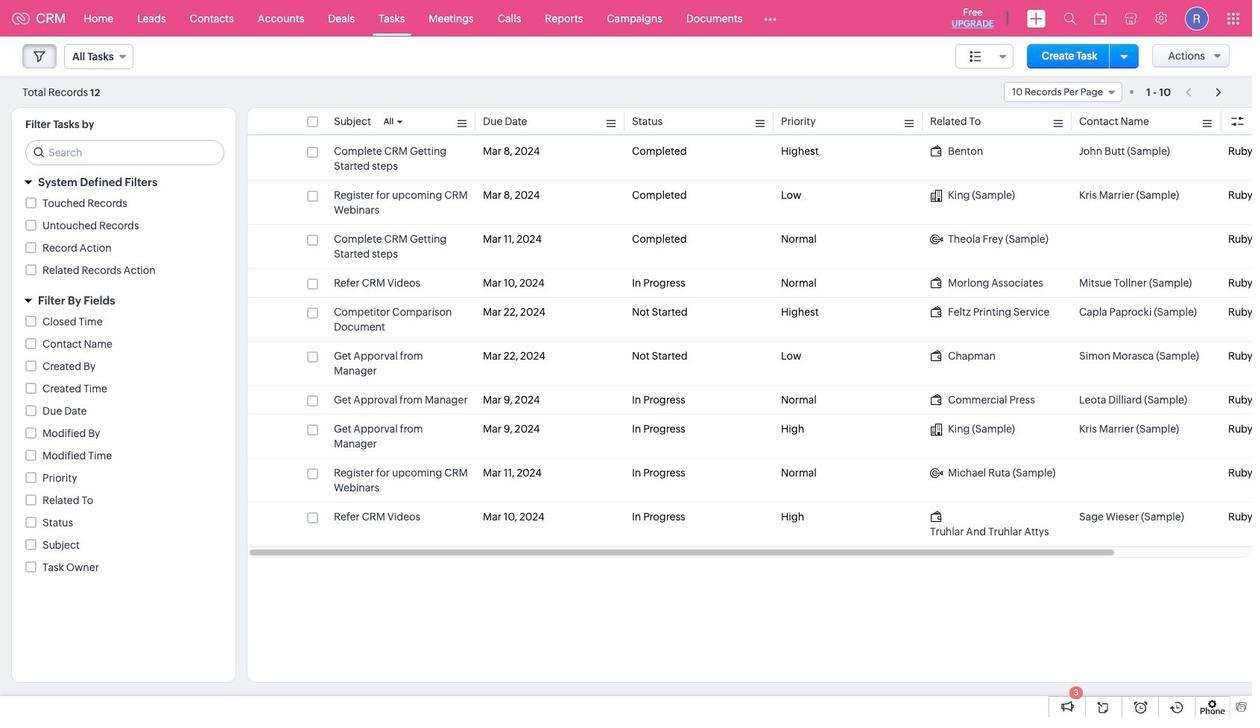 Task type: vqa. For each thing, say whether or not it's contained in the screenshot.
Navigation
no



Task type: locate. For each thing, give the bounding box(es) containing it.
search image
[[1064, 12, 1076, 25]]

logo image
[[12, 12, 30, 24]]

profile image
[[1185, 6, 1209, 30]]

row group
[[247, 137, 1252, 547]]

calendar image
[[1094, 12, 1107, 24]]

None field
[[64, 44, 133, 69], [955, 44, 1014, 69], [1004, 82, 1122, 102], [64, 44, 133, 69], [1004, 82, 1122, 102]]

size image
[[970, 50, 981, 63]]

create menu element
[[1018, 0, 1055, 36]]



Task type: describe. For each thing, give the bounding box(es) containing it.
Other Modules field
[[755, 6, 787, 30]]

none field size
[[955, 44, 1014, 69]]

search element
[[1055, 0, 1085, 37]]

profile element
[[1176, 0, 1218, 36]]

Search text field
[[26, 141, 224, 165]]

create menu image
[[1027, 9, 1046, 27]]



